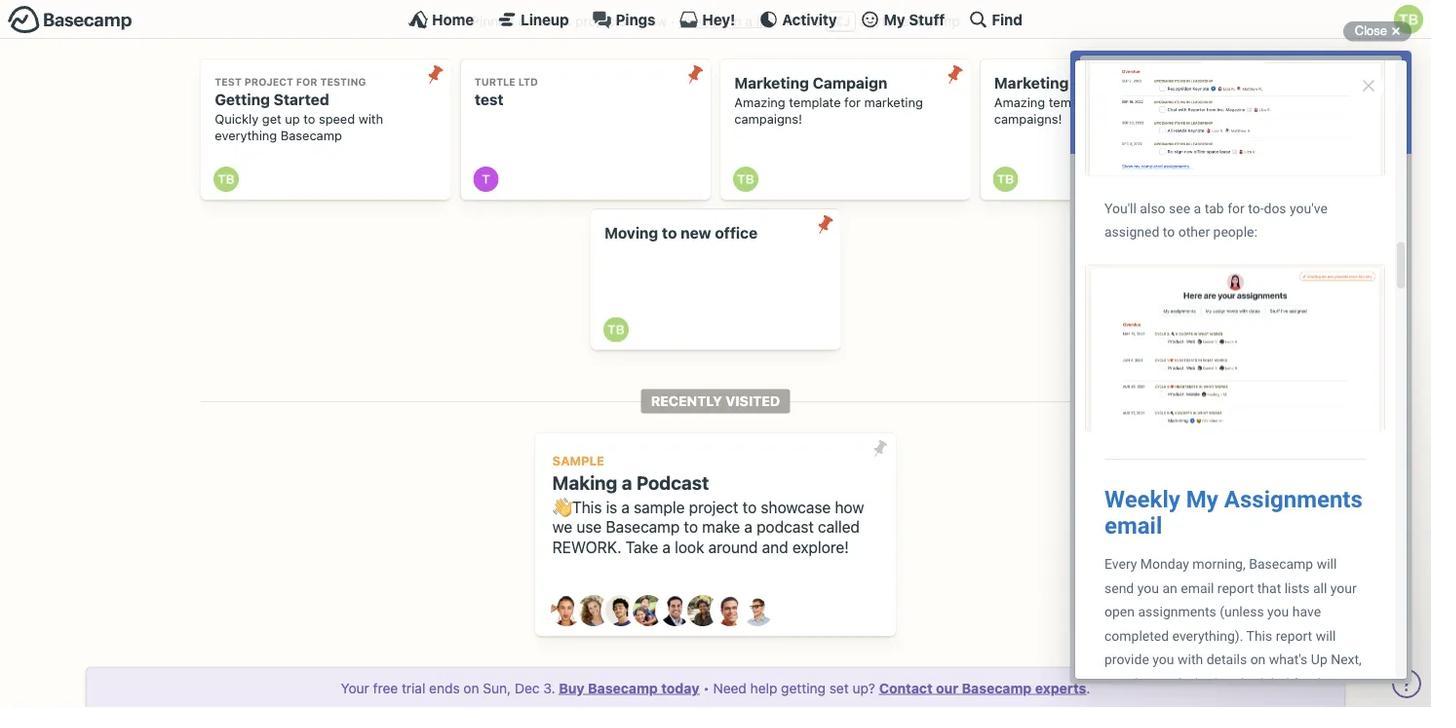 Task type: describe. For each thing, give the bounding box(es) containing it.
below
[[630, 13, 667, 29]]

for for marketing template
[[1104, 95, 1121, 110]]

3.
[[543, 681, 555, 697]]

campaigns! for marketing campaign
[[734, 112, 802, 126]]

j
[[843, 13, 850, 29]]

new
[[681, 224, 711, 242]]

your schedule
[[395, 688, 512, 704]]

⌘
[[831, 13, 843, 29]]

turtle ltd test
[[475, 76, 538, 109]]

everything
[[215, 128, 277, 143]]

basecamp inside test project for testing getting started quickly get up to speed with everything basecamp
[[281, 128, 342, 143]]

to up look
[[684, 518, 698, 537]]

need
[[713, 681, 747, 697]]

home link
[[409, 10, 474, 29]]

your assignments
[[906, 688, 1050, 704]]

getting
[[215, 90, 270, 109]]

explore!
[[793, 539, 849, 557]]

how
[[835, 498, 864, 517]]

anytime
[[859, 13, 909, 29]]

for inside test project for testing getting started quickly get up to speed with everything basecamp
[[296, 76, 317, 88]]

your for your assignments
[[906, 688, 945, 704]]

speed
[[319, 112, 355, 126]]

basecamp right our
[[962, 681, 1032, 697]]

up
[[285, 112, 300, 126]]

jennifer young image
[[633, 596, 664, 627]]

help
[[750, 681, 777, 697]]

campaign
[[813, 74, 888, 92]]

0 vertical spatial tim burton image
[[993, 167, 1018, 192]]

use
[[577, 518, 602, 537]]

dec
[[515, 681, 540, 697]]

a right in
[[745, 13, 753, 29]]

.
[[1086, 681, 1090, 697]]

today
[[661, 681, 699, 697]]

lineup link
[[497, 10, 569, 29]]

list
[[756, 13, 775, 29]]

to left new
[[662, 224, 677, 242]]

basecamp inside sample making a podcast 👋 this is a sample project to showcase how we use basecamp to make a podcast called rework. take a look around and explore!
[[606, 518, 680, 537]]

moving to new office link
[[591, 209, 841, 350]]

testing
[[320, 76, 366, 88]]

all
[[713, 13, 727, 29]]

home
[[432, 11, 474, 28]]

sample
[[634, 498, 685, 517]]

to right my
[[913, 13, 925, 29]]

trial
[[402, 681, 425, 697]]

our
[[936, 681, 959, 697]]

close
[[1355, 23, 1387, 38]]

press
[[786, 13, 821, 29]]

marketing for marketing template
[[994, 74, 1069, 92]]

amazing for marketing campaign
[[734, 95, 786, 110]]

ends
[[429, 681, 460, 697]]

buy basecamp today link
[[559, 681, 699, 697]]

· press
[[778, 13, 821, 29]]

podcast
[[637, 472, 709, 494]]

lineup
[[521, 11, 569, 28]]

with
[[359, 112, 383, 126]]

around
[[708, 539, 758, 557]]

marketing for marketing campaign
[[734, 74, 809, 92]]

jump
[[929, 13, 960, 29]]

stuff
[[909, 11, 945, 28]]

terry image
[[473, 167, 499, 192]]

switch accounts image
[[8, 5, 133, 35]]

template for template
[[1049, 95, 1101, 110]]

template
[[1073, 74, 1141, 92]]

a left look
[[662, 539, 671, 557]]

ltd
[[518, 76, 538, 88]]

marketing for campaign
[[864, 95, 923, 110]]

pings
[[616, 11, 656, 28]]

your free trial ends on sun, dec  3. buy basecamp today • need help getting set up? contact our basecamp experts .
[[341, 681, 1090, 697]]

marketing for template
[[1124, 95, 1183, 110]]

getting
[[781, 681, 826, 697]]

project
[[244, 76, 293, 88]]

recently visited
[[651, 394, 780, 410]]

schedule
[[437, 688, 512, 704]]

sample making a podcast 👋 this is a sample project to showcase how we use basecamp to make a podcast called rework. take a look around and explore!
[[552, 454, 864, 557]]

1 · from the left
[[671, 13, 675, 29]]

test
[[475, 90, 504, 109]]

project
[[689, 498, 739, 517]]

rework.
[[552, 539, 622, 557]]

marketing campaign amazing template for marketing campaigns!
[[734, 74, 923, 126]]

showcase
[[761, 498, 831, 517]]

moving
[[605, 224, 658, 242]]

up?
[[853, 681, 875, 697]]

pinned & recent projects below · view all in a list
[[471, 13, 775, 29]]

test project for testing getting started quickly get up to speed with everything basecamp
[[215, 76, 383, 143]]

cheryl walters image
[[578, 596, 609, 627]]

contact our basecamp experts link
[[879, 681, 1086, 697]]

take
[[626, 539, 658, 557]]

look
[[675, 539, 704, 557]]

basecamp right buy
[[588, 681, 658, 697]]

main element
[[0, 0, 1431, 39]]



Task type: vqa. For each thing, say whether or not it's contained in the screenshot.
board
no



Task type: locate. For each thing, give the bounding box(es) containing it.
to
[[913, 13, 925, 29], [303, 112, 315, 126], [662, 224, 677, 242], [743, 498, 757, 517], [684, 518, 698, 537]]

jared davis image
[[605, 596, 637, 627]]

marketing inside marketing campaign amazing template for marketing campaigns!
[[734, 74, 809, 92]]

in
[[730, 13, 742, 29]]

making
[[552, 472, 618, 494]]

·
[[671, 13, 675, 29], [778, 13, 782, 29]]

turtle
[[475, 76, 516, 88]]

1 amazing from the left
[[734, 95, 786, 110]]

started
[[274, 90, 329, 109]]

marketing inside marketing template amazing template for marketing campaigns!
[[1124, 95, 1183, 110]]

1 horizontal spatial marketing
[[994, 74, 1069, 92]]

projects
[[575, 13, 626, 29]]

•
[[703, 681, 709, 697]]

cross small image
[[1384, 19, 1408, 43], [1384, 19, 1408, 43]]

basecamp up take
[[606, 518, 680, 537]]

template inside marketing campaign amazing template for marketing campaigns!
[[789, 95, 841, 110]]

visited
[[726, 394, 780, 410]]

my
[[884, 11, 905, 28]]

for down "template" on the right
[[1104, 95, 1121, 110]]

template inside marketing template amazing template for marketing campaigns!
[[1049, 95, 1101, 110]]

get
[[262, 112, 281, 126]]

marketing down campaign
[[864, 95, 923, 110]]

2 marketing from the left
[[1124, 95, 1183, 110]]

campaigns! inside marketing template amazing template for marketing campaigns!
[[994, 112, 1062, 126]]

tim burton image up office
[[733, 167, 759, 192]]

view
[[679, 13, 709, 29]]

amazing for marketing template
[[994, 95, 1045, 110]]

amazing inside marketing campaign amazing template for marketing campaigns!
[[734, 95, 786, 110]]

tim burton image inside the moving to new office link
[[603, 317, 629, 343]]

free
[[373, 681, 398, 697]]

your
[[341, 681, 369, 697], [395, 688, 434, 704], [906, 688, 945, 704]]

a
[[745, 13, 753, 29], [622, 472, 632, 494], [622, 498, 630, 517], [744, 518, 753, 537], [662, 539, 671, 557]]

0 horizontal spatial campaigns!
[[734, 112, 802, 126]]

0 horizontal spatial amazing
[[734, 95, 786, 110]]

1 horizontal spatial template
[[1049, 95, 1101, 110]]

annie bryan image
[[551, 596, 582, 627]]

1 horizontal spatial tim burton image
[[993, 167, 1018, 192]]

template for campaign
[[789, 95, 841, 110]]

1 horizontal spatial your
[[395, 688, 434, 704]]

to right up
[[303, 112, 315, 126]]

0 horizontal spatial tim burton image
[[603, 317, 629, 343]]

hey! button
[[679, 10, 735, 29]]

a right making
[[622, 472, 632, 494]]

activity link
[[759, 10, 837, 29]]

sun,
[[483, 681, 511, 697]]

to inside test project for testing getting started quickly get up to speed with everything basecamp
[[303, 112, 315, 126]]

0 horizontal spatial for
[[296, 76, 317, 88]]

1 horizontal spatial amazing
[[994, 95, 1045, 110]]

· right list
[[778, 13, 782, 29]]

⌘ j anytime to jump
[[831, 13, 960, 29]]

0 horizontal spatial your
[[341, 681, 369, 697]]

test
[[215, 76, 242, 88]]

nicole katz image
[[687, 596, 719, 627]]

basecamp down up
[[281, 128, 342, 143]]

is
[[606, 498, 617, 517]]

campaigns! inside marketing campaign amazing template for marketing campaigns!
[[734, 112, 802, 126]]

this
[[572, 498, 602, 517]]

campaigns!
[[734, 112, 802, 126], [994, 112, 1062, 126]]

0 horizontal spatial ·
[[671, 13, 675, 29]]

victor cooper image
[[742, 596, 773, 627]]

marketing down find
[[994, 74, 1069, 92]]

1 marketing from the left
[[864, 95, 923, 110]]

a right is
[[622, 498, 630, 517]]

amazing inside marketing template amazing template for marketing campaigns!
[[994, 95, 1045, 110]]

find
[[992, 11, 1023, 28]]

1 template from the left
[[789, 95, 841, 110]]

1 marketing from the left
[[734, 74, 809, 92]]

1 horizontal spatial ·
[[778, 13, 782, 29]]

make
[[702, 518, 740, 537]]

quickly
[[215, 112, 259, 126]]

and
[[762, 539, 788, 557]]

tim burton image
[[993, 167, 1018, 192], [603, 317, 629, 343]]

· left view on the top of the page
[[671, 13, 675, 29]]

template down campaign
[[789, 95, 841, 110]]

template
[[789, 95, 841, 110], [1049, 95, 1101, 110]]

your left free
[[341, 681, 369, 697]]

view all in a list link
[[679, 13, 775, 29]]

tim burton image inside main element
[[1394, 5, 1423, 34]]

1 horizontal spatial for
[[844, 95, 861, 110]]

close button
[[1343, 19, 1412, 43]]

tim burton image right close
[[1394, 5, 1423, 34]]

on
[[464, 681, 479, 697]]

for up started
[[296, 76, 317, 88]]

we
[[552, 518, 572, 537]]

basecamp
[[281, 128, 342, 143], [606, 518, 680, 537], [588, 681, 658, 697], [962, 681, 1032, 697]]

amazing down find
[[994, 95, 1045, 110]]

pings button
[[592, 10, 656, 29]]

for inside marketing campaign amazing template for marketing campaigns!
[[844, 95, 861, 110]]

marketing down list
[[734, 74, 809, 92]]

assignments
[[948, 688, 1050, 704]]

for inside marketing template amazing template for marketing campaigns!
[[1104, 95, 1121, 110]]

marketing down "template" on the right
[[1124, 95, 1183, 110]]

my stuff
[[884, 11, 945, 28]]

1 horizontal spatial campaigns!
[[994, 112, 1062, 126]]

👋
[[552, 498, 568, 517]]

2 · from the left
[[778, 13, 782, 29]]

activity
[[782, 11, 837, 28]]

tim burton image for test project for testing
[[214, 167, 239, 192]]

2 campaigns! from the left
[[994, 112, 1062, 126]]

0 horizontal spatial marketing
[[734, 74, 809, 92]]

template down "template" on the right
[[1049, 95, 1101, 110]]

recent
[[531, 13, 572, 29]]

sample
[[552, 454, 605, 469]]

2 marketing from the left
[[994, 74, 1069, 92]]

marketing inside marketing template amazing template for marketing campaigns!
[[994, 74, 1069, 92]]

amazing down list
[[734, 95, 786, 110]]

1 vertical spatial tim burton image
[[603, 317, 629, 343]]

2 horizontal spatial your
[[906, 688, 945, 704]]

my stuff button
[[860, 10, 945, 29]]

moving to new office
[[605, 224, 758, 242]]

find button
[[969, 10, 1023, 29]]

your left on
[[395, 688, 434, 704]]

0 horizontal spatial tim burton image
[[214, 167, 239, 192]]

marketing inside marketing campaign amazing template for marketing campaigns!
[[864, 95, 923, 110]]

to right project
[[743, 498, 757, 517]]

called
[[818, 518, 860, 537]]

a up around
[[744, 518, 753, 537]]

set
[[829, 681, 849, 697]]

campaigns! for marketing template
[[994, 112, 1062, 126]]

steve marsh image
[[715, 596, 746, 627]]

amazing
[[734, 95, 786, 110], [994, 95, 1045, 110]]

pinned
[[471, 13, 514, 29]]

tim burton image
[[1394, 5, 1423, 34], [214, 167, 239, 192], [733, 167, 759, 192]]

2 horizontal spatial for
[[1104, 95, 1121, 110]]

None submit
[[420, 59, 451, 90], [680, 59, 711, 90], [940, 59, 971, 90], [810, 209, 841, 241], [865, 434, 896, 465], [420, 59, 451, 90], [680, 59, 711, 90], [940, 59, 971, 90], [810, 209, 841, 241], [865, 434, 896, 465]]

0 horizontal spatial template
[[789, 95, 841, 110]]

josh fiske image
[[660, 596, 691, 627]]

tim burton image for marketing campaign
[[733, 167, 759, 192]]

your for your schedule
[[395, 688, 434, 704]]

office
[[715, 224, 758, 242]]

2 template from the left
[[1049, 95, 1101, 110]]

recently
[[651, 394, 722, 410]]

hey!
[[702, 11, 735, 28]]

for down campaign
[[844, 95, 861, 110]]

marketing template amazing template for marketing campaigns!
[[994, 74, 1183, 126]]

marketing
[[734, 74, 809, 92], [994, 74, 1069, 92]]

1 campaigns! from the left
[[734, 112, 802, 126]]

tim burton image down everything
[[214, 167, 239, 192]]

2 horizontal spatial tim burton image
[[1394, 5, 1423, 34]]

0 horizontal spatial marketing
[[864, 95, 923, 110]]

your right up?
[[906, 688, 945, 704]]

buy
[[559, 681, 585, 697]]

for for marketing campaign
[[844, 95, 861, 110]]

2 amazing from the left
[[994, 95, 1045, 110]]

contact
[[879, 681, 933, 697]]

1 horizontal spatial tim burton image
[[733, 167, 759, 192]]

&
[[518, 13, 528, 29]]

1 horizontal spatial marketing
[[1124, 95, 1183, 110]]

experts
[[1035, 681, 1086, 697]]

podcast
[[757, 518, 814, 537]]



